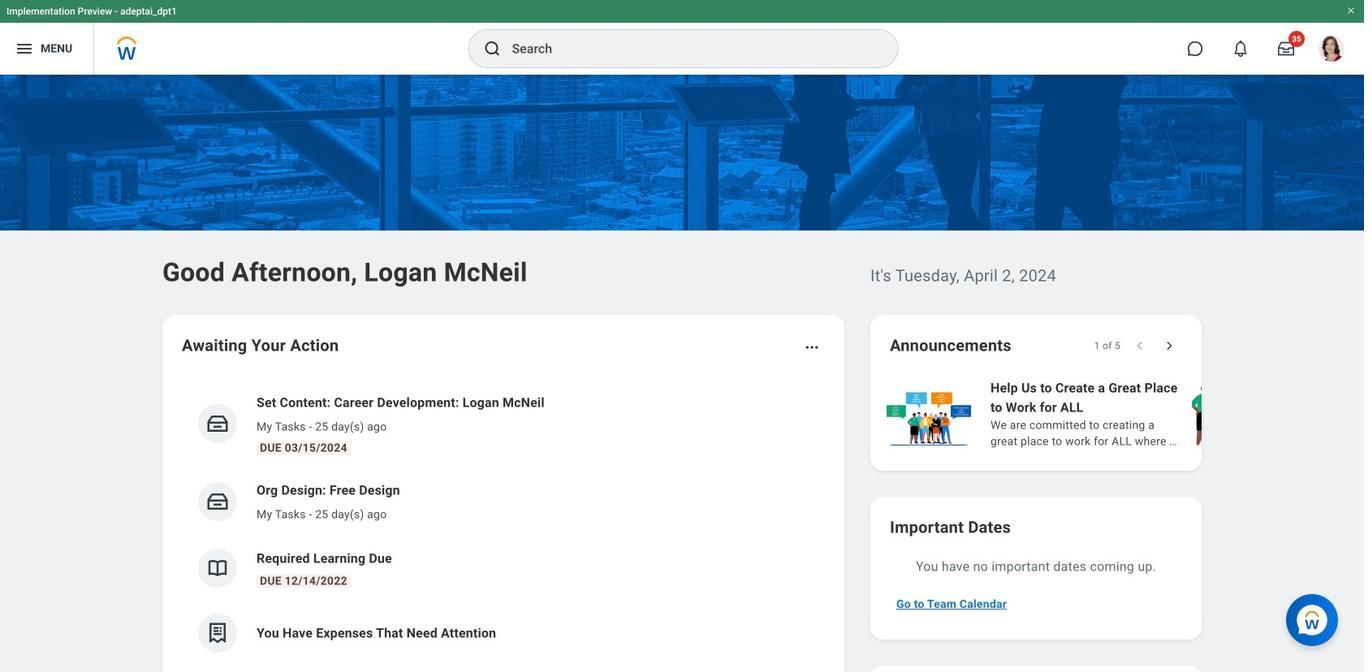 Task type: describe. For each thing, give the bounding box(es) containing it.
profile logan mcneil image
[[1319, 36, 1345, 65]]

chevron left small image
[[1132, 338, 1149, 354]]

justify image
[[15, 39, 34, 58]]

0 horizontal spatial list
[[182, 380, 825, 666]]

chevron right small image
[[1162, 338, 1178, 354]]

search image
[[483, 39, 502, 58]]

inbox image
[[206, 490, 230, 514]]

notifications large image
[[1233, 41, 1249, 57]]



Task type: vqa. For each thing, say whether or not it's contained in the screenshot.
the close environment banner icon
yes



Task type: locate. For each thing, give the bounding box(es) containing it.
status
[[1095, 340, 1121, 353]]

1 horizontal spatial list
[[884, 377, 1365, 452]]

list
[[884, 377, 1365, 452], [182, 380, 825, 666]]

related actions image
[[804, 340, 820, 356]]

book open image
[[206, 556, 230, 581]]

Search Workday  search field
[[512, 31, 865, 67]]

dashboard expenses image
[[206, 621, 230, 646]]

banner
[[0, 0, 1365, 75]]

main content
[[0, 75, 1365, 673]]

close environment banner image
[[1347, 6, 1357, 15]]

inbox large image
[[1279, 41, 1295, 57]]

inbox image
[[206, 412, 230, 436]]



